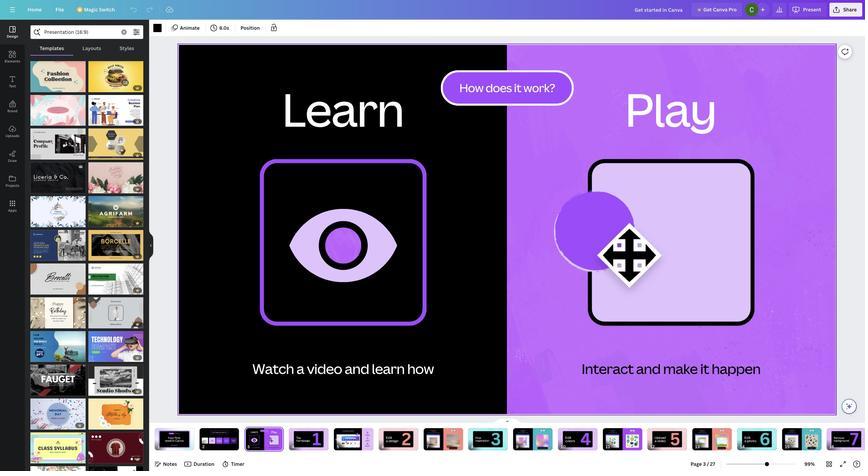 Task type: describe. For each thing, give the bounding box(es) containing it.
templates
[[40, 45, 64, 51]]

grey minimalist new arrival (presentation (16:9)) image
[[88, 297, 143, 328]]

yellow modern burger (presentation (16:9)) group
[[88, 57, 143, 92]]

1 for monochrome minimalist elegant magazine photography portfolio presentation 16:9 group
[[92, 389, 94, 394]]

#000000 image
[[153, 24, 162, 32]]

pro
[[729, 6, 737, 13]]

happy mother's day  (presentation (16:9)) group
[[30, 192, 85, 227]]

1 for monochrome professional fashion company profile presentation 16:9 group
[[34, 153, 36, 158]]

1 for green yellow modern farming presentation 16:9 group
[[92, 220, 94, 225]]

home
[[28, 6, 42, 13]]

brand
[[7, 108, 18, 113]]

get canva pro
[[703, 6, 737, 13]]

blue yellow good idea presentation (16:9) group
[[30, 226, 85, 261]]

elements
[[5, 59, 20, 64]]

15 for pink blue pastel playful fashion collection presentation 16:9 group
[[42, 85, 46, 90]]

pink blue pastel playful fashion collection presentation 16:9 group
[[30, 57, 85, 92]]

text button
[[0, 69, 25, 94]]

12 for green simple architecture presentation (16:9) group on the bottom
[[99, 288, 103, 293]]

3
[[703, 461, 706, 467]]

of for monochrome professional fashion company profile presentation 16:9 group
[[37, 153, 41, 158]]

side panel tab list
[[0, 20, 25, 219]]

green simple architecture presentation (16:9) group
[[88, 259, 143, 295]]

Page title text field
[[253, 443, 255, 450]]

1 of 15 for green yellow modern farming presentation 16:9 group
[[92, 220, 104, 225]]

notes
[[163, 461, 177, 467]]

it
[[700, 359, 709, 378]]

design
[[7, 34, 18, 39]]

apps
[[8, 208, 17, 213]]

a
[[297, 359, 304, 378]]

6.0s button
[[208, 22, 232, 34]]

text
[[9, 84, 16, 88]]

of for green yellow modern farming presentation 16:9 group
[[95, 220, 98, 225]]

of for white maroon simple elegant automotive company profile presentation 16:9 "group"
[[37, 389, 41, 394]]

of for "warm brown aesthetic fashion brand marketing presentation 16 : 9" "group"
[[37, 288, 41, 293]]

file
[[56, 6, 64, 13]]

of for monochrome elegant professional company profile presentation 16:9 group at top left
[[37, 186, 41, 192]]

6.0s
[[219, 25, 229, 31]]

2 and from the left
[[636, 359, 661, 378]]

of for blue yellow good idea presentation (16:9) group
[[37, 254, 41, 259]]

learn
[[282, 78, 404, 140]]

12 for colorful aesthetic magazine photography portfolio presentation 16:9 group
[[99, 254, 103, 259]]

1 for pastel blue yellow purple playful class syllabus presentation 16:9 group
[[34, 456, 36, 462]]

1 for green simple architecture presentation (16:9) group on the bottom
[[92, 288, 94, 293]]

blue minimalist memorial day presentation (16:9) image
[[30, 399, 85, 430]]

1 of 15 for the blue purple gradient professional company presentation 16:9 group
[[92, 355, 104, 360]]

interact and make it happen
[[582, 359, 761, 378]]

styles button
[[110, 42, 143, 55]]

how
[[407, 359, 434, 378]]

pastel blue yellow purple playful class syllabus presentation 16:9 group
[[30, 428, 85, 463]]

hide pages image
[[491, 418, 524, 423]]

timer button
[[220, 459, 247, 470]]

projects button
[[0, 169, 25, 194]]

get
[[703, 6, 712, 13]]

1 of 12 for blue yellow good idea presentation (16:9) group
[[34, 254, 46, 259]]

orange daisy mother's day (presentation (16:9)) image
[[88, 399, 143, 430]]

12 for blue minimalist creative business plan presentation (16:9) group on the left of page
[[99, 119, 103, 124]]

yellow modern burger (presentation (16:9)) image
[[88, 61, 143, 92]]

apps button
[[0, 194, 25, 219]]

page 3 / 27 button
[[688, 459, 718, 470]]

happy birthday (presentation (16:9)) group
[[30, 293, 85, 328]]

/
[[707, 461, 709, 467]]

blue minimalist creative business plan presentation (16:9) group
[[88, 91, 143, 126]]

1 of 12 for "warm brown aesthetic fashion brand marketing presentation 16 : 9" "group"
[[34, 288, 46, 293]]

monochrome professional fashion company profile presentation 16:9 group
[[30, 124, 85, 160]]

Use 5+ words to describe... search field
[[44, 26, 117, 39]]

brand button
[[0, 94, 25, 119]]

magic switch
[[84, 6, 115, 13]]

play
[[625, 78, 717, 140]]

happen
[[712, 359, 761, 378]]

of for green simple architecture presentation (16:9) group on the bottom
[[95, 288, 98, 293]]

share button
[[830, 3, 862, 17]]

27
[[710, 461, 715, 467]]

green yellow modern farming presentation 16:9 group
[[88, 192, 143, 227]]

12 for monochrome professional fashion company profile presentation 16:9 group
[[42, 153, 46, 158]]

draw button
[[0, 144, 25, 169]]

magic
[[84, 6, 98, 13]]

1 for "warm brown aesthetic fashion brand marketing presentation 16 : 9" "group"
[[34, 288, 36, 293]]

layouts
[[82, 45, 101, 51]]

1 of 12 for colorful aesthetic magazine photography portfolio presentation 16:9 group
[[92, 254, 103, 259]]

15 for green yellow modern farming presentation 16:9 group
[[99, 220, 104, 225]]

page
[[691, 461, 702, 467]]



Task type: locate. For each thing, give the bounding box(es) containing it.
and
[[345, 359, 369, 378], [636, 359, 661, 378]]

12 up "warm brown aesthetic fashion brand marketing presentation 16 : 9" "group"
[[42, 254, 46, 259]]

1 inside blue minimalist creative business plan presentation (16:9) group
[[92, 119, 94, 124]]

1 of 12 inside pastel blue yellow purple playful class syllabus presentation 16:9 group
[[34, 456, 46, 462]]

1 up yellow minimalist furniture collection presentation (16:9) group
[[92, 119, 94, 124]]

templates button
[[30, 42, 73, 55]]

1 of 12 for pastel blue yellow purple playful class syllabus presentation 16:9 group
[[34, 456, 46, 462]]

12 for "warm brown aesthetic fashion brand marketing presentation 16 : 9" "group"
[[42, 288, 46, 293]]

of inside group
[[37, 153, 41, 158]]

of up "warm brown aesthetic fashion brand marketing presentation 16 : 9" "group"
[[37, 254, 41, 259]]

1 of 15 inside pink blue pastel playful fashion collection presentation 16:9 group
[[34, 85, 46, 90]]

and left make
[[636, 359, 661, 378]]

12 inside monochrome elegant professional company profile presentation 16:9 group
[[42, 186, 46, 192]]

of up orange daisy mother's day (presentation (16:9)) "group"
[[95, 389, 98, 394]]

hide image
[[149, 229, 153, 262]]

1 of 15 for pink blue pastel playful fashion collection presentation 16:9 group
[[34, 85, 46, 90]]

12 inside monochrome professional fashion company profile presentation 16:9 group
[[42, 153, 46, 158]]

of for colorful aesthetic magazine photography portfolio presentation 16:9 group
[[95, 254, 98, 259]]

1 for blue yellow good idea presentation (16:9) group
[[34, 254, 36, 259]]

1 inside monochrome professional fashion company profile presentation 16:9 group
[[34, 153, 36, 158]]

uploads button
[[0, 119, 25, 144]]

1 up happy mother's day presentation (16:9)) group
[[34, 456, 36, 462]]

1 of 12 for monochrome elegant professional company profile presentation 16:9 group at top left
[[34, 186, 46, 192]]

1 of 12 for blue minimalist creative business plan presentation (16:9) group on the left of page
[[92, 119, 103, 124]]

of inside monochrome minimalist elegant magazine photography portfolio presentation 16:9 group
[[95, 389, 98, 394]]

1 of 12 for monochrome professional fashion company profile presentation 16:9 group
[[34, 153, 46, 158]]

of inside pink blue pastel playful fashion collection presentation 16:9 group
[[37, 85, 41, 90]]

1 up grey minimalist new arrival (presentation (16:9)) group
[[92, 288, 94, 293]]

of for blue minimalist creative business plan presentation (16:9) group on the left of page
[[95, 119, 98, 124]]

1 inside white maroon simple elegant automotive company profile presentation 16:9 "group"
[[34, 389, 36, 394]]

12 for blue yellow good idea presentation (16:9) group
[[42, 254, 46, 259]]

Design title text field
[[629, 3, 689, 17]]

red minimalist new variant (presentation (16:9)) image
[[88, 432, 143, 463]]

1 of 12 up yellow minimalist furniture collection presentation (16:9) group
[[92, 119, 103, 124]]

canva
[[713, 6, 728, 13]]

1 inside green simple architecture presentation (16:9) group
[[92, 288, 94, 293]]

1 of 12
[[92, 119, 103, 124], [34, 153, 46, 158], [34, 186, 46, 192], [34, 254, 46, 259], [92, 254, 103, 259], [34, 288, 46, 293], [92, 288, 103, 293], [34, 389, 46, 394], [92, 389, 103, 394], [34, 456, 46, 462]]

1 and from the left
[[345, 359, 369, 378]]

and left learn
[[345, 359, 369, 378]]

of up happy mother's day presentation (16:9)) group
[[37, 456, 41, 462]]

1 right draw button on the left of the page
[[34, 153, 36, 158]]

12 for monochrome minimalist elegant magazine photography portfolio presentation 16:9 group
[[99, 389, 103, 394]]

15 up monochrome minimalist elegant magazine photography portfolio presentation 16:9 group
[[99, 355, 104, 360]]

main menu bar
[[0, 0, 865, 20]]

1 of 12 inside monochrome minimalist elegant magazine photography portfolio presentation 16:9 group
[[92, 389, 103, 394]]

1 horizontal spatial and
[[636, 359, 661, 378]]

canva assistant image
[[845, 402, 853, 411]]

happy mother's day presentation (16:9)) group
[[88, 158, 143, 193]]

file button
[[50, 3, 69, 17]]

of up colorful aesthetic magazine photography portfolio presentation 16:9 group
[[95, 220, 98, 225]]

of up monochrome minimalist elegant magazine photography portfolio presentation 16:9 group
[[95, 355, 98, 360]]

monochrome elegant professional company profile presentation 16:9 group
[[30, 158, 85, 193]]

of inside pastel blue yellow purple playful class syllabus presentation 16:9 group
[[37, 456, 41, 462]]

of right projects at the top left of page
[[37, 186, 41, 192]]

1 of 12 right draw button on the left of the page
[[34, 153, 46, 158]]

of inside green simple architecture presentation (16:9) group
[[95, 288, 98, 293]]

12 inside "warm brown aesthetic fashion brand marketing presentation 16 : 9" "group"
[[42, 288, 46, 293]]

1 of 12 inside monochrome professional fashion company profile presentation 16:9 group
[[34, 153, 46, 158]]

home link
[[22, 3, 47, 17]]

1 of 12 up green simple architecture presentation (16:9) group on the bottom
[[92, 254, 103, 259]]

grey minimalist new arrival (presentation (16:9)) group
[[88, 293, 143, 328]]

12 up happy birthday (presentation (16:9)) group
[[42, 288, 46, 293]]

1 inside colorful aesthetic magazine photography portfolio presentation 16:9 group
[[92, 254, 94, 259]]

1 of 12 inside blue minimalist creative business plan presentation (16:9) group
[[92, 119, 103, 124]]

1 right projects at the top left of page
[[34, 186, 36, 192]]

animate
[[180, 25, 200, 31]]

of up happy birthday (presentation (16:9)) group
[[37, 288, 41, 293]]

animate button
[[169, 22, 202, 34]]

1 inside "warm brown aesthetic fashion brand marketing presentation 16 : 9" "group"
[[34, 288, 36, 293]]

1
[[34, 85, 36, 90], [92, 119, 94, 124], [34, 153, 36, 158], [34, 186, 36, 192], [92, 220, 94, 225], [34, 254, 36, 259], [92, 254, 94, 259], [34, 288, 36, 293], [92, 288, 94, 293], [92, 355, 94, 360], [34, 389, 36, 394], [92, 389, 94, 394], [34, 456, 36, 462]]

15 up happy mother's day presentation (16:9)) group
[[42, 85, 46, 90]]

1 for pink blue pastel playful fashion collection presentation 16:9 group
[[34, 85, 36, 90]]

1 inside monochrome elegant professional company profile presentation 16:9 group
[[34, 186, 36, 192]]

12 inside white maroon simple elegant automotive company profile presentation 16:9 "group"
[[42, 389, 46, 394]]

1 for monochrome elegant professional company profile presentation 16:9 group at top left
[[34, 186, 36, 192]]

1 up blue minimalist memorial day presentation (16:9) group
[[34, 389, 36, 394]]

happy mother's day presentation (16:9)) image
[[88, 162, 143, 193]]

12 inside blue minimalist creative business plan presentation (16:9) group
[[99, 119, 103, 124]]

1 up "warm brown aesthetic fashion brand marketing presentation 16 : 9" "group"
[[34, 254, 36, 259]]

12 for white maroon simple elegant automotive company profile presentation 16:9 "group"
[[42, 389, 46, 394]]

blue purple gradient professional company presentation 16:9 group
[[88, 327, 143, 362]]

12 up blue minimalist memorial day presentation (16:9) group
[[42, 389, 46, 394]]

happy mother's day presentation (16:9)) group
[[30, 91, 85, 126]]

interact
[[582, 359, 634, 378]]

1 vertical spatial 15
[[99, 220, 104, 225]]

1 of 12 inside white maroon simple elegant automotive company profile presentation 16:9 "group"
[[34, 389, 46, 394]]

12 inside colorful aesthetic magazine photography portfolio presentation 16:9 group
[[99, 254, 103, 259]]

projects
[[6, 183, 19, 188]]

of inside green yellow modern farming presentation 16:9 group
[[95, 220, 98, 225]]

get canva pro button
[[692, 3, 742, 17]]

blue gradient travel (presentation (16:9)) group
[[30, 327, 85, 362]]

1 of 12 inside green simple architecture presentation (16:9) group
[[92, 288, 103, 293]]

1 inside monochrome minimalist elegant magazine photography portfolio presentation 16:9 group
[[92, 389, 94, 394]]

15 inside green yellow modern farming presentation 16:9 group
[[99, 220, 104, 225]]

yellow minimalist furniture collection presentation (16:9) group
[[88, 124, 143, 160]]

12 up yellow minimalist furniture collection presentation (16:9) group
[[99, 119, 103, 124]]

of inside "warm brown aesthetic fashion brand marketing presentation 16 : 9" "group"
[[37, 288, 41, 293]]

1 for colorful aesthetic magazine photography portfolio presentation 16:9 group
[[92, 254, 94, 259]]

1 up colorful aesthetic magazine photography portfolio presentation 16:9 group
[[92, 220, 94, 225]]

of inside blue minimalist creative business plan presentation (16:9) group
[[95, 119, 98, 124]]

0 horizontal spatial and
[[345, 359, 369, 378]]

page 3 image
[[244, 428, 284, 450]]

1 up orange daisy mother's day (presentation (16:9)) "group"
[[92, 389, 94, 394]]

video
[[307, 359, 342, 378]]

happy mother's day presentation (16:9)) image
[[30, 466, 85, 471]]

12 up orange daisy mother's day (presentation (16:9)) "group"
[[99, 389, 103, 394]]

1 of 12 up the happy mother's day  (presentation (16:9)) group
[[34, 186, 46, 192]]

white maroon simple elegant automotive company profile presentation 16:9 group
[[30, 361, 85, 396]]

share
[[843, 6, 857, 13]]

1 inside pink blue pastel playful fashion collection presentation 16:9 group
[[34, 85, 36, 90]]

1 of 12 up happy mother's day presentation (16:9)) group
[[34, 456, 46, 462]]

position button
[[238, 22, 263, 34]]

of up green simple architecture presentation (16:9) group on the bottom
[[95, 254, 98, 259]]

1 of 15 up colorful aesthetic magazine photography portfolio presentation 16:9 group
[[92, 220, 104, 225]]

happy mother's day presentation (16:9)) group
[[30, 462, 85, 471]]

elements button
[[0, 45, 25, 69]]

happy mother's day presentation (16:9)) image
[[30, 95, 85, 126]]

of up grey minimalist new arrival (presentation (16:9)) group
[[95, 288, 98, 293]]

styles
[[120, 45, 134, 51]]

1 for white maroon simple elegant automotive company profile presentation 16:9 "group"
[[34, 389, 36, 394]]

yellow minimalist furniture collection presentation (16:9) image
[[88, 129, 143, 160]]

1 of 12 up happy birthday (presentation (16:9)) group
[[34, 288, 46, 293]]

of inside "group"
[[37, 389, 41, 394]]

1 for the blue purple gradient professional company presentation 16:9 group
[[92, 355, 94, 360]]

12 inside green simple architecture presentation (16:9) group
[[99, 288, 103, 293]]

monochrome minimalist elegant magazine photography portfolio presentation 16:9 group
[[88, 361, 143, 396]]

position
[[241, 25, 260, 31]]

make
[[663, 359, 698, 378]]

1 for blue minimalist creative business plan presentation (16:9) group on the left of page
[[92, 119, 94, 124]]

0 vertical spatial 1 of 15
[[34, 85, 46, 90]]

1 of 15 up monochrome minimalist elegant magazine photography portfolio presentation 16:9 group
[[92, 355, 104, 360]]

of up yellow minimalist furniture collection presentation (16:9) group
[[95, 119, 98, 124]]

uploads
[[5, 133, 19, 138]]

1 of 12 up grey minimalist new arrival (presentation (16:9)) group
[[92, 288, 103, 293]]

0 vertical spatial 15
[[42, 85, 46, 90]]

1 of 15 inside green yellow modern farming presentation 16:9 group
[[92, 220, 104, 225]]

of inside colorful aesthetic magazine photography portfolio presentation 16:9 group
[[95, 254, 98, 259]]

1 of 15 up happy mother's day presentation (16:9)) group
[[34, 85, 46, 90]]

1 of 12 up blue minimalist memorial day presentation (16:9) group
[[34, 389, 46, 394]]

1 of 12 for white maroon simple elegant automotive company profile presentation 16:9 "group"
[[34, 389, 46, 394]]

12 up grey minimalist new arrival (presentation (16:9)) group
[[99, 288, 103, 293]]

12 up the happy mother's day  (presentation (16:9)) group
[[42, 186, 46, 192]]

happy mother's day  (presentation (16:9)) image
[[30, 196, 85, 227]]

12 up green simple architecture presentation (16:9) group on the bottom
[[99, 254, 103, 259]]

timer
[[231, 461, 244, 467]]

notes button
[[152, 459, 180, 470]]

magic switch button
[[72, 3, 120, 17]]

1 of 12 inside "warm brown aesthetic fashion brand marketing presentation 16 : 9" "group"
[[34, 288, 46, 293]]

blue gradient travel (presentation (16:9)) image
[[30, 331, 85, 362]]

present button
[[789, 3, 827, 17]]

of for monochrome minimalist elegant magazine photography portfolio presentation 16:9 group
[[95, 389, 98, 394]]

2 vertical spatial 15
[[99, 355, 104, 360]]

1 of 15
[[34, 85, 46, 90], [92, 220, 104, 225], [92, 355, 104, 360]]

draw
[[8, 158, 17, 163]]

1 inside pastel blue yellow purple playful class syllabus presentation 16:9 group
[[34, 456, 36, 462]]

monochrome simple professional magazine photography portfolio presentation 16:9 group
[[88, 462, 143, 471]]

1 inside blue yellow good idea presentation (16:9) group
[[34, 254, 36, 259]]

of for the blue purple gradient professional company presentation 16:9 group
[[95, 355, 98, 360]]

99% button
[[799, 459, 821, 470]]

colorful aesthetic magazine photography portfolio presentation 16:9 group
[[88, 226, 143, 261]]

1 of 12 inside monochrome elegant professional company profile presentation 16:9 group
[[34, 186, 46, 192]]

1 of 12 for monochrome minimalist elegant magazine photography portfolio presentation 16:9 group
[[92, 389, 103, 394]]

watch a video and learn
[[252, 359, 405, 378]]

1 of 12 up orange daisy mother's day (presentation (16:9)) "group"
[[92, 389, 103, 394]]

orange daisy mother's day (presentation (16:9)) group
[[88, 394, 143, 430]]

page 3 / 27
[[691, 461, 715, 467]]

of right draw button on the left of the page
[[37, 153, 41, 158]]

99%
[[805, 461, 815, 467]]

1 of 12 inside blue yellow good idea presentation (16:9) group
[[34, 254, 46, 259]]

1 up monochrome minimalist elegant magazine photography portfolio presentation 16:9 group
[[92, 355, 94, 360]]

of for pink blue pastel playful fashion collection presentation 16:9 group
[[37, 85, 41, 90]]

12 for monochrome elegant professional company profile presentation 16:9 group at top left
[[42, 186, 46, 192]]

15 inside pink blue pastel playful fashion collection presentation 16:9 group
[[42, 85, 46, 90]]

layouts button
[[73, 42, 110, 55]]

blue minimalist memorial day presentation (16:9) group
[[30, 394, 85, 430]]

15 up colorful aesthetic magazine photography portfolio presentation 16:9 group
[[99, 220, 104, 225]]

12 inside blue yellow good idea presentation (16:9) group
[[42, 254, 46, 259]]

duration button
[[183, 459, 217, 470]]

switch
[[99, 6, 115, 13]]

learn
[[372, 359, 405, 378]]

12 inside pastel blue yellow purple playful class syllabus presentation 16:9 group
[[42, 456, 46, 462]]

2 vertical spatial 1 of 15
[[92, 355, 104, 360]]

12 up happy mother's day presentation (16:9)) group
[[42, 456, 46, 462]]

1 up green simple architecture presentation (16:9) group on the bottom
[[92, 254, 94, 259]]

1 of 12 up "warm brown aesthetic fashion brand marketing presentation 16 : 9" "group"
[[34, 254, 46, 259]]

of
[[37, 85, 41, 90], [95, 119, 98, 124], [37, 153, 41, 158], [37, 186, 41, 192], [95, 220, 98, 225], [37, 254, 41, 259], [95, 254, 98, 259], [37, 288, 41, 293], [95, 288, 98, 293], [95, 355, 98, 360], [37, 389, 41, 394], [95, 389, 98, 394], [37, 456, 41, 462]]

1 up happy birthday (presentation (16:9)) group
[[34, 288, 36, 293]]

15 for the blue purple gradient professional company presentation 16:9 group
[[99, 355, 104, 360]]

red minimalist new variant (presentation (16:9)) group
[[88, 428, 143, 463]]

12 for pastel blue yellow purple playful class syllabus presentation 16:9 group
[[42, 456, 46, 462]]

1 of 12 inside colorful aesthetic magazine photography portfolio presentation 16:9 group
[[92, 254, 103, 259]]

of inside blue yellow good idea presentation (16:9) group
[[37, 254, 41, 259]]

of for pastel blue yellow purple playful class syllabus presentation 16:9 group
[[37, 456, 41, 462]]

1 of 15 inside the blue purple gradient professional company presentation 16:9 group
[[92, 355, 104, 360]]

duration
[[194, 461, 214, 467]]

1 right text
[[34, 85, 36, 90]]

12
[[99, 119, 103, 124], [42, 153, 46, 158], [42, 186, 46, 192], [42, 254, 46, 259], [99, 254, 103, 259], [42, 288, 46, 293], [99, 288, 103, 293], [42, 389, 46, 394], [99, 389, 103, 394], [42, 456, 46, 462]]

12 up monochrome elegant professional company profile presentation 16:9 group at top left
[[42, 153, 46, 158]]

15
[[42, 85, 46, 90], [99, 220, 104, 225], [99, 355, 104, 360]]

present
[[803, 6, 821, 13]]

1 of 12 for green simple architecture presentation (16:9) group on the bottom
[[92, 288, 103, 293]]

of right text
[[37, 85, 41, 90]]

1 inside green yellow modern farming presentation 16:9 group
[[92, 220, 94, 225]]

12 inside monochrome minimalist elegant magazine photography portfolio presentation 16:9 group
[[99, 389, 103, 394]]

15 inside the blue purple gradient professional company presentation 16:9 group
[[99, 355, 104, 360]]

design button
[[0, 20, 25, 45]]

watch
[[252, 359, 294, 378]]

happy birthday (presentation (16:9)) image
[[30, 297, 85, 328]]

1 vertical spatial 1 of 15
[[92, 220, 104, 225]]

of up blue minimalist memorial day presentation (16:9) group
[[37, 389, 41, 394]]

1 inside the blue purple gradient professional company presentation 16:9 group
[[92, 355, 94, 360]]

warm brown aesthetic fashion brand marketing presentation 16 : 9 group
[[30, 259, 85, 295]]



Task type: vqa. For each thing, say whether or not it's contained in the screenshot.
Interact
yes



